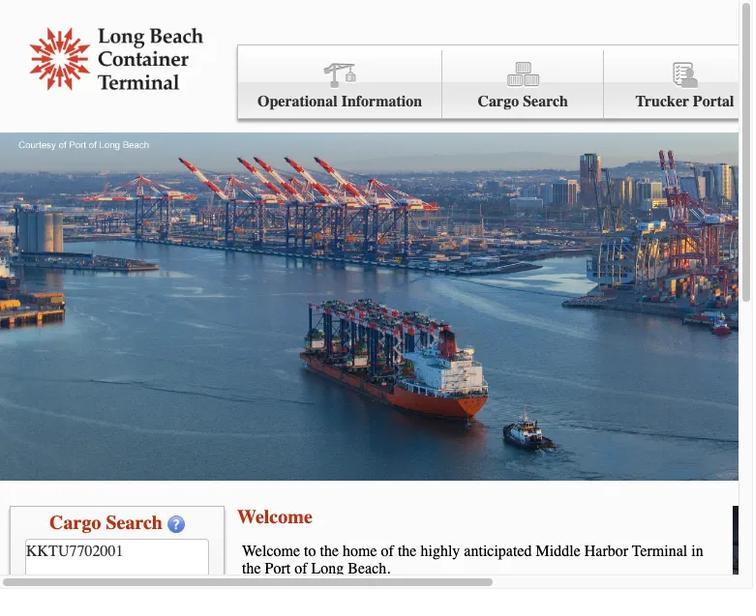 Task type: locate. For each thing, give the bounding box(es) containing it.
highly
[[421, 543, 460, 561]]

0 vertical spatial cargo search
[[478, 93, 568, 110]]

menu bar containing operational information
[[237, 45, 753, 119]]

welcome left to
[[242, 543, 300, 561]]

information
[[341, 93, 422, 110]]

welcome up to
[[237, 506, 312, 529]]

of right home
[[381, 543, 394, 561]]

menu bar
[[237, 45, 753, 119]]

welcome inside welcome to the home of the highly anticipated middle harbor terminal in the port of long beach.
[[242, 543, 300, 561]]

0 vertical spatial welcome
[[237, 506, 312, 529]]

the
[[320, 543, 339, 561], [398, 543, 417, 561], [242, 561, 261, 578]]

the left port
[[242, 561, 261, 578]]

the right to
[[320, 543, 339, 561]]

of right port
[[295, 561, 307, 578]]

1 vertical spatial cargo
[[49, 512, 101, 534]]

0 horizontal spatial the
[[242, 561, 261, 578]]

operational information link
[[238, 50, 443, 119]]

cargo
[[478, 93, 519, 110], [49, 512, 101, 534]]

welcome
[[237, 506, 312, 529], [242, 543, 300, 561]]

1 horizontal spatial of
[[381, 543, 394, 561]]

1 horizontal spatial cargo
[[478, 93, 519, 110]]

1 vertical spatial welcome
[[242, 543, 300, 561]]

of
[[381, 543, 394, 561], [295, 561, 307, 578]]

terminal
[[632, 543, 688, 561]]

welcome to the home of the highly anticipated middle harbor terminal in the port of long beach.
[[242, 543, 704, 578]]

long
[[311, 561, 344, 578]]

1 horizontal spatial the
[[320, 543, 339, 561]]

trucker
[[636, 93, 689, 110]]

0 horizontal spatial cargo search
[[49, 512, 163, 534]]

the left highly
[[398, 543, 417, 561]]

cargo search
[[478, 93, 568, 110], [49, 512, 163, 534]]

trucker portal
[[636, 93, 734, 110]]

0 vertical spatial cargo
[[478, 93, 519, 110]]

1 horizontal spatial search
[[523, 93, 568, 110]]

0 horizontal spatial search
[[106, 512, 163, 534]]

search
[[523, 93, 568, 110], [106, 512, 163, 534]]



Task type: vqa. For each thing, say whether or not it's contained in the screenshot.
Free
no



Task type: describe. For each thing, give the bounding box(es) containing it.
cargo inside menu bar
[[478, 93, 519, 110]]

1 vertical spatial search
[[106, 512, 163, 534]]

welcome for welcome to the home of the highly anticipated middle harbor terminal in the port of long beach.
[[242, 543, 300, 561]]

port
[[265, 561, 291, 578]]

home
[[343, 543, 377, 561]]

portal
[[693, 93, 734, 110]]

harbor
[[584, 543, 628, 561]]

1 horizontal spatial cargo search
[[478, 93, 568, 110]]

middle
[[536, 543, 581, 561]]

beach.
[[348, 561, 390, 578]]

anticipated
[[464, 543, 532, 561]]

to
[[304, 543, 316, 561]]

in
[[692, 543, 704, 561]]

operational
[[258, 93, 338, 110]]

1 vertical spatial cargo search
[[49, 512, 163, 534]]

cargo search link
[[443, 50, 604, 119]]

operational information
[[258, 93, 422, 110]]

0 horizontal spatial cargo
[[49, 512, 101, 534]]

0 horizontal spatial of
[[295, 561, 307, 578]]

0 vertical spatial search
[[523, 93, 568, 110]]

welcome for welcome
[[237, 506, 312, 529]]

2 horizontal spatial the
[[398, 543, 417, 561]]

trucker portal link
[[604, 50, 753, 119]]



